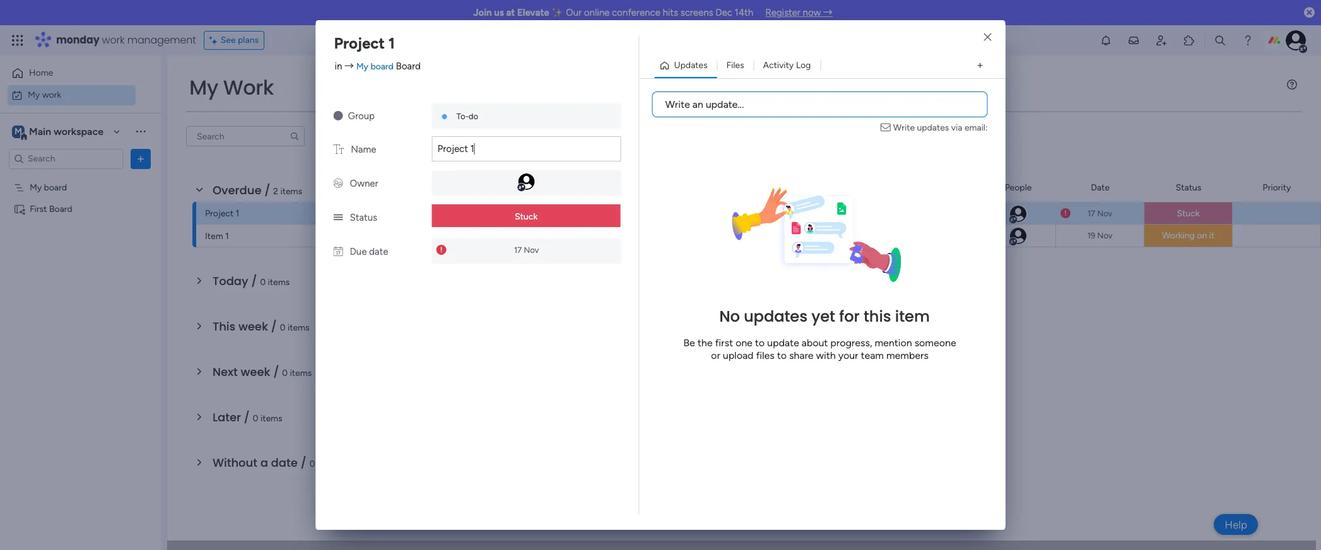 Task type: vqa. For each thing, say whether or not it's contained in the screenshot.
updates button
yes



Task type: describe. For each thing, give the bounding box(es) containing it.
activity log
[[763, 60, 811, 71]]

log
[[796, 60, 811, 71]]

owner
[[350, 178, 378, 189]]

see
[[221, 35, 236, 45]]

search everything image
[[1214, 34, 1227, 47]]

hide
[[333, 131, 351, 141]]

Search in workspace field
[[27, 151, 105, 166]]

my work
[[28, 89, 61, 100]]

without a date / 0 items
[[213, 455, 339, 471]]

1 vertical spatial date
[[271, 455, 298, 471]]

apps image
[[1183, 34, 1196, 47]]

today
[[213, 273, 248, 289]]

my down search in workspace field
[[30, 182, 42, 193]]

add view image
[[978, 61, 983, 70]]

us
[[494, 7, 504, 18]]

/ right 'a'
[[301, 455, 307, 471]]

2 vertical spatial 1
[[225, 231, 229, 242]]

updates for no
[[744, 306, 808, 327]]

0 inside this week / 0 items
[[280, 323, 286, 333]]

stuck inside no updates yet for this item dialog
[[515, 211, 538, 222]]

monday work management
[[56, 33, 196, 47]]

updates button
[[655, 56, 717, 76]]

overdue
[[213, 182, 262, 198]]

my board link inside no updates yet for this item dialog
[[356, 61, 394, 72]]

date inside dialog
[[369, 246, 388, 258]]

someone
[[915, 337, 957, 349]]

1 horizontal spatial →
[[824, 7, 833, 18]]

1 horizontal spatial to
[[777, 349, 787, 361]]

conference
[[612, 7, 661, 18]]

screens
[[681, 7, 714, 18]]

project inside no updates yet for this item dialog
[[334, 34, 385, 52]]

home
[[29, 68, 53, 78]]

our
[[566, 7, 582, 18]]

1 vertical spatial project
[[205, 208, 234, 219]]

0 inside later / 0 items
[[253, 413, 258, 424]]

status inside no updates yet for this item dialog
[[350, 212, 377, 223]]

priority
[[1263, 182, 1292, 193]]

my inside button
[[28, 89, 40, 100]]

next
[[213, 364, 238, 380]]

my left the work
[[189, 73, 218, 102]]

a
[[260, 455, 268, 471]]

item
[[205, 231, 223, 242]]

do
[[469, 112, 478, 121]]

yet
[[812, 306, 836, 327]]

one
[[736, 337, 753, 349]]

on
[[1197, 230, 1208, 241]]

workspace
[[54, 125, 104, 137]]

19 nov
[[1088, 231, 1113, 240]]

done
[[354, 131, 374, 141]]

be
[[684, 337, 695, 349]]

write for write updates via email:
[[894, 122, 915, 133]]

17 nov for v2 overdue deadline image
[[514, 245, 539, 255]]

activity
[[763, 60, 794, 71]]

or
[[711, 349, 721, 361]]

m
[[15, 126, 22, 137]]

team
[[861, 349, 884, 361]]

with
[[816, 349, 836, 361]]

be the first one to update about progress, mention someone or upload files to share with your team members
[[684, 337, 957, 361]]

update
[[768, 337, 800, 349]]

my work button
[[8, 85, 136, 105]]

nov for v2 overdue deadline image
[[524, 245, 539, 255]]

v2 status image
[[334, 212, 343, 223]]

2 horizontal spatial board
[[758, 209, 781, 220]]

this
[[864, 306, 892, 327]]

progress,
[[831, 337, 873, 349]]

files button
[[717, 56, 754, 76]]

write updates via email:
[[894, 122, 988, 133]]

this
[[213, 319, 236, 335]]

later / 0 items
[[213, 410, 282, 425]]

week for next
[[241, 364, 270, 380]]

1 inside no updates yet for this item dialog
[[389, 34, 395, 52]]

0 inside today / 0 items
[[260, 277, 266, 288]]

an
[[693, 98, 704, 110]]

close image
[[984, 33, 992, 42]]

work for my
[[42, 89, 61, 100]]

board inside no updates yet for this item dialog
[[396, 60, 421, 72]]

0 horizontal spatial first board
[[30, 204, 72, 214]]

workspace selection element
[[12, 124, 105, 140]]

17 for v2 overdue deadline icon
[[1088, 209, 1096, 218]]

project 1 inside no updates yet for this item dialog
[[334, 34, 395, 52]]

customize button
[[403, 126, 470, 146]]

0 vertical spatial first
[[30, 204, 47, 214]]

my inside in → my board board
[[356, 61, 369, 72]]

write for write an update...
[[666, 98, 690, 110]]

updates for write
[[917, 122, 950, 133]]

1 vertical spatial nov
[[1098, 231, 1113, 240]]

/ right today
[[251, 273, 257, 289]]

register
[[766, 7, 801, 18]]

to-
[[457, 112, 469, 121]]

/ up next week / 0 items
[[271, 319, 277, 335]]

it
[[1210, 230, 1215, 241]]

overdue / 2 items
[[213, 182, 302, 198]]

1 horizontal spatial my board link
[[742, 203, 859, 225]]

for
[[840, 306, 860, 327]]

customize
[[423, 131, 465, 141]]

inbox image
[[1128, 34, 1141, 47]]

monday
[[56, 33, 99, 47]]

my up the first board link
[[744, 209, 756, 220]]

items inside the overdue / 2 items
[[280, 186, 302, 197]]

update...
[[706, 98, 744, 110]]

no updates yet for this item
[[720, 306, 930, 327]]

write an update...
[[666, 98, 744, 110]]

0 horizontal spatial to
[[755, 337, 765, 349]]

list box containing my board
[[0, 174, 161, 390]]

group
[[348, 110, 375, 122]]

dapulse text column image
[[334, 144, 344, 155]]

→ inside no updates yet for this item dialog
[[345, 60, 354, 72]]

join
[[473, 7, 492, 18]]

see plans button
[[204, 31, 265, 50]]



Task type: locate. For each thing, give the bounding box(es) containing it.
17 nov inside no updates yet for this item dialog
[[514, 245, 539, 255]]

elevate
[[517, 7, 550, 18]]

0 vertical spatial 1
[[389, 34, 395, 52]]

→ right now
[[824, 7, 833, 18]]

0 horizontal spatial 17
[[514, 245, 522, 255]]

work right monday
[[102, 33, 125, 47]]

board
[[396, 60, 421, 72], [789, 182, 813, 193], [49, 204, 72, 214], [764, 231, 787, 242]]

0 vertical spatial board
[[371, 61, 394, 72]]

see plans
[[221, 35, 259, 45]]

project up in → my board board
[[334, 34, 385, 52]]

0 horizontal spatial write
[[666, 98, 690, 110]]

at
[[506, 7, 515, 18]]

17 for v2 overdue deadline image
[[514, 245, 522, 255]]

now
[[803, 7, 821, 18]]

items inside this week / 0 items
[[288, 323, 310, 333]]

None search field
[[186, 126, 305, 146]]

project 1 up in → my board board
[[334, 34, 395, 52]]

0 horizontal spatial status
[[350, 212, 377, 223]]

week for this
[[239, 319, 268, 335]]

date right 'a'
[[271, 455, 298, 471]]

updates
[[674, 60, 708, 71]]

board
[[371, 61, 394, 72], [44, 182, 67, 193], [758, 209, 781, 220]]

without
[[213, 455, 258, 471]]

register now →
[[766, 7, 833, 18]]

write left an
[[666, 98, 690, 110]]

my right in at the top left of the page
[[356, 61, 369, 72]]

/ right later
[[244, 410, 250, 425]]

0 horizontal spatial 1
[[225, 231, 229, 242]]

17 nov
[[1088, 209, 1113, 218], [514, 245, 539, 255]]

0 right today
[[260, 277, 266, 288]]

1 vertical spatial 17
[[514, 245, 522, 255]]

week
[[239, 319, 268, 335], [241, 364, 270, 380]]

1 vertical spatial first board
[[744, 231, 787, 242]]

status up the working on it
[[1176, 182, 1202, 193]]

status
[[1176, 182, 1202, 193], [350, 212, 377, 223]]

v2 multiple person column image
[[334, 178, 343, 189]]

write inside button
[[666, 98, 690, 110]]

select product image
[[11, 34, 24, 47]]

0 horizontal spatial 17 nov
[[514, 245, 539, 255]]

None field
[[432, 136, 621, 162]]

17
[[1088, 209, 1096, 218], [514, 245, 522, 255]]

0 horizontal spatial work
[[42, 89, 61, 100]]

board inside in → my board board
[[371, 61, 394, 72]]

first board
[[30, 204, 72, 214], [744, 231, 787, 242]]

upload
[[723, 349, 754, 361]]

1 horizontal spatial work
[[102, 33, 125, 47]]

no
[[720, 306, 740, 327]]

work inside button
[[42, 89, 61, 100]]

0 horizontal spatial project
[[205, 208, 234, 219]]

0 inside the without a date / 0 items
[[310, 459, 315, 470]]

workspace image
[[12, 125, 25, 139]]

status right "v2 status" image
[[350, 212, 377, 223]]

help button
[[1215, 514, 1259, 535]]

none field inside no updates yet for this item dialog
[[432, 136, 621, 162]]

Filter dashboard by text search field
[[186, 126, 305, 146]]

0 vertical spatial date
[[369, 246, 388, 258]]

0 vertical spatial work
[[102, 33, 125, 47]]

1 horizontal spatial status
[[1176, 182, 1202, 193]]

online
[[584, 7, 610, 18]]

my down home
[[28, 89, 40, 100]]

items inside next week / 0 items
[[290, 368, 312, 379]]

project
[[334, 34, 385, 52], [205, 208, 234, 219]]

1 vertical spatial 17 nov
[[514, 245, 539, 255]]

/ left 2
[[265, 182, 270, 198]]

mention
[[875, 337, 913, 349]]

0 right later
[[253, 413, 258, 424]]

help image
[[1242, 34, 1255, 47]]

2 vertical spatial board
[[758, 209, 781, 220]]

envelope o image
[[881, 121, 894, 134]]

17 inside no updates yet for this item dialog
[[514, 245, 522, 255]]

to-do
[[457, 112, 478, 121]]

0 horizontal spatial updates
[[744, 306, 808, 327]]

week right this
[[239, 319, 268, 335]]

1 horizontal spatial date
[[369, 246, 388, 258]]

0 vertical spatial status
[[1176, 182, 1202, 193]]

0 horizontal spatial →
[[345, 60, 354, 72]]

date
[[1091, 182, 1110, 193]]

1 horizontal spatial first
[[744, 231, 761, 242]]

item
[[896, 306, 930, 327]]

0 vertical spatial →
[[824, 7, 833, 18]]

nov
[[1098, 209, 1113, 218], [1098, 231, 1113, 240], [524, 245, 539, 255]]

main workspace
[[29, 125, 104, 137]]

1 vertical spatial status
[[350, 212, 377, 223]]

v2 sun image
[[334, 110, 343, 122]]

notifications image
[[1100, 34, 1113, 47]]

items
[[376, 131, 398, 141], [280, 186, 302, 197], [268, 277, 290, 288], [288, 323, 310, 333], [290, 368, 312, 379], [261, 413, 282, 424], [317, 459, 339, 470]]

write
[[666, 98, 690, 110], [894, 122, 915, 133]]

management
[[127, 33, 196, 47]]

0 vertical spatial first board
[[30, 204, 72, 214]]

write left via
[[894, 122, 915, 133]]

0 vertical spatial nov
[[1098, 209, 1113, 218]]

1 vertical spatial my board link
[[742, 203, 859, 225]]

1 vertical spatial to
[[777, 349, 787, 361]]

1 horizontal spatial first board
[[744, 231, 787, 242]]

→
[[824, 7, 833, 18], [345, 60, 354, 72]]

0 up next week / 0 items
[[280, 323, 286, 333]]

item 1
[[205, 231, 229, 242]]

in → my board board
[[335, 60, 421, 72]]

nov inside no updates yet for this item dialog
[[524, 245, 539, 255]]

1 vertical spatial →
[[345, 60, 354, 72]]

next week / 0 items
[[213, 364, 312, 380]]

0 vertical spatial my board link
[[356, 61, 394, 72]]

dapulse date column image
[[334, 246, 343, 258]]

invite members image
[[1156, 34, 1168, 47]]

files
[[727, 60, 745, 71]]

0 vertical spatial to
[[755, 337, 765, 349]]

date right due
[[369, 246, 388, 258]]

0 horizontal spatial board
[[44, 182, 67, 193]]

hits
[[663, 7, 679, 18]]

0
[[260, 277, 266, 288], [280, 323, 286, 333], [282, 368, 288, 379], [253, 413, 258, 424], [310, 459, 315, 470]]

0 inside next week / 0 items
[[282, 368, 288, 379]]

my board up the first board link
[[744, 209, 781, 220]]

my work
[[189, 73, 274, 102]]

dec
[[716, 7, 733, 18]]

0 vertical spatial week
[[239, 319, 268, 335]]

via
[[952, 122, 963, 133]]

date
[[369, 246, 388, 258], [271, 455, 298, 471]]

work down home
[[42, 89, 61, 100]]

1 horizontal spatial 17
[[1088, 209, 1096, 218]]

to down update
[[777, 349, 787, 361]]

1 horizontal spatial 1
[[236, 208, 239, 219]]

1 horizontal spatial write
[[894, 122, 915, 133]]

to up files
[[755, 337, 765, 349]]

0 horizontal spatial my board link
[[356, 61, 394, 72]]

members
[[887, 349, 929, 361]]

19
[[1088, 231, 1096, 240]]

the
[[698, 337, 713, 349]]

0 vertical spatial write
[[666, 98, 690, 110]]

board up the first board link
[[758, 209, 781, 220]]

0 vertical spatial 17
[[1088, 209, 1096, 218]]

name
[[351, 144, 376, 155]]

1 up in → my board board
[[389, 34, 395, 52]]

search image
[[290, 131, 300, 141]]

my board down search in workspace field
[[30, 182, 67, 193]]

✨
[[552, 7, 564, 18]]

board down search in workspace field
[[44, 182, 67, 193]]

work
[[102, 33, 125, 47], [42, 89, 61, 100]]

1 vertical spatial write
[[894, 122, 915, 133]]

1 horizontal spatial updates
[[917, 122, 950, 133]]

→ right in at the top left of the page
[[345, 60, 354, 72]]

first board link
[[742, 225, 859, 247]]

1 vertical spatial first
[[744, 231, 761, 242]]

register now → link
[[766, 7, 833, 18]]

files
[[756, 349, 775, 361]]

0 vertical spatial my board
[[30, 182, 67, 193]]

1 vertical spatial my board
[[744, 209, 781, 220]]

/ down this week / 0 items at left bottom
[[273, 364, 279, 380]]

help
[[1225, 519, 1248, 531]]

0 vertical spatial project 1
[[334, 34, 395, 52]]

your
[[839, 349, 859, 361]]

1 vertical spatial updates
[[744, 306, 808, 327]]

no updates yet for this item dialog
[[0, 0, 1322, 550]]

1 right item
[[225, 231, 229, 242]]

17 nov for v2 overdue deadline icon
[[1088, 209, 1113, 218]]

1 horizontal spatial my board
[[744, 209, 781, 220]]

1 horizontal spatial board
[[371, 61, 394, 72]]

this week / 0 items
[[213, 319, 310, 335]]

project up item 1
[[205, 208, 234, 219]]

option
[[0, 176, 161, 179]]

1 down overdue
[[236, 208, 239, 219]]

0 horizontal spatial date
[[271, 455, 298, 471]]

in
[[335, 60, 342, 72]]

0 horizontal spatial first
[[30, 204, 47, 214]]

activity log button
[[754, 56, 821, 76]]

items inside today / 0 items
[[268, 277, 290, 288]]

project 1 up item 1
[[205, 208, 239, 219]]

home button
[[8, 63, 136, 83]]

to
[[755, 337, 765, 349], [777, 349, 787, 361]]

due
[[350, 246, 367, 258]]

about
[[802, 337, 828, 349]]

work
[[223, 73, 274, 102]]

people
[[1005, 182, 1032, 193]]

list box
[[0, 174, 161, 390]]

0 vertical spatial 17 nov
[[1088, 209, 1113, 218]]

2 horizontal spatial 1
[[389, 34, 395, 52]]

0 vertical spatial updates
[[917, 122, 950, 133]]

1 horizontal spatial stuck
[[1177, 208, 1200, 219]]

1
[[389, 34, 395, 52], [236, 208, 239, 219], [225, 231, 229, 242]]

0 horizontal spatial my board
[[30, 182, 67, 193]]

share
[[790, 349, 814, 361]]

week right next
[[241, 364, 270, 380]]

working
[[1163, 230, 1195, 241]]

later
[[213, 410, 241, 425]]

0 vertical spatial project
[[334, 34, 385, 52]]

stuck
[[1177, 208, 1200, 219], [515, 211, 538, 222]]

1 vertical spatial project 1
[[205, 208, 239, 219]]

join us at elevate ✨ our online conference hits screens dec 14th
[[473, 7, 754, 18]]

1 horizontal spatial 17 nov
[[1088, 209, 1113, 218]]

jacob simon image
[[1286, 30, 1307, 50]]

items inside the without a date / 0 items
[[317, 459, 339, 470]]

today / 0 items
[[213, 273, 290, 289]]

v2 overdue deadline image
[[1061, 207, 1071, 219]]

0 horizontal spatial stuck
[[515, 211, 538, 222]]

1 vertical spatial board
[[44, 182, 67, 193]]

updates up update
[[744, 306, 808, 327]]

0 horizontal spatial project 1
[[205, 208, 239, 219]]

1 vertical spatial week
[[241, 364, 270, 380]]

v2 overdue deadline image
[[436, 244, 447, 256]]

1 vertical spatial 1
[[236, 208, 239, 219]]

plans
[[238, 35, 259, 45]]

items inside later / 0 items
[[261, 413, 282, 424]]

2 vertical spatial nov
[[524, 245, 539, 255]]

1 vertical spatial work
[[42, 89, 61, 100]]

updates left via
[[917, 122, 950, 133]]

first
[[715, 337, 733, 349]]

0 right 'a'
[[310, 459, 315, 470]]

2
[[273, 186, 278, 197]]

shareable board image
[[13, 203, 25, 215]]

board right in at the top left of the page
[[371, 61, 394, 72]]

work for monday
[[102, 33, 125, 47]]

1 horizontal spatial project 1
[[334, 34, 395, 52]]

nov for v2 overdue deadline icon
[[1098, 209, 1113, 218]]

0 down this week / 0 items at left bottom
[[282, 368, 288, 379]]

main
[[29, 125, 51, 137]]

1 horizontal spatial project
[[334, 34, 385, 52]]



